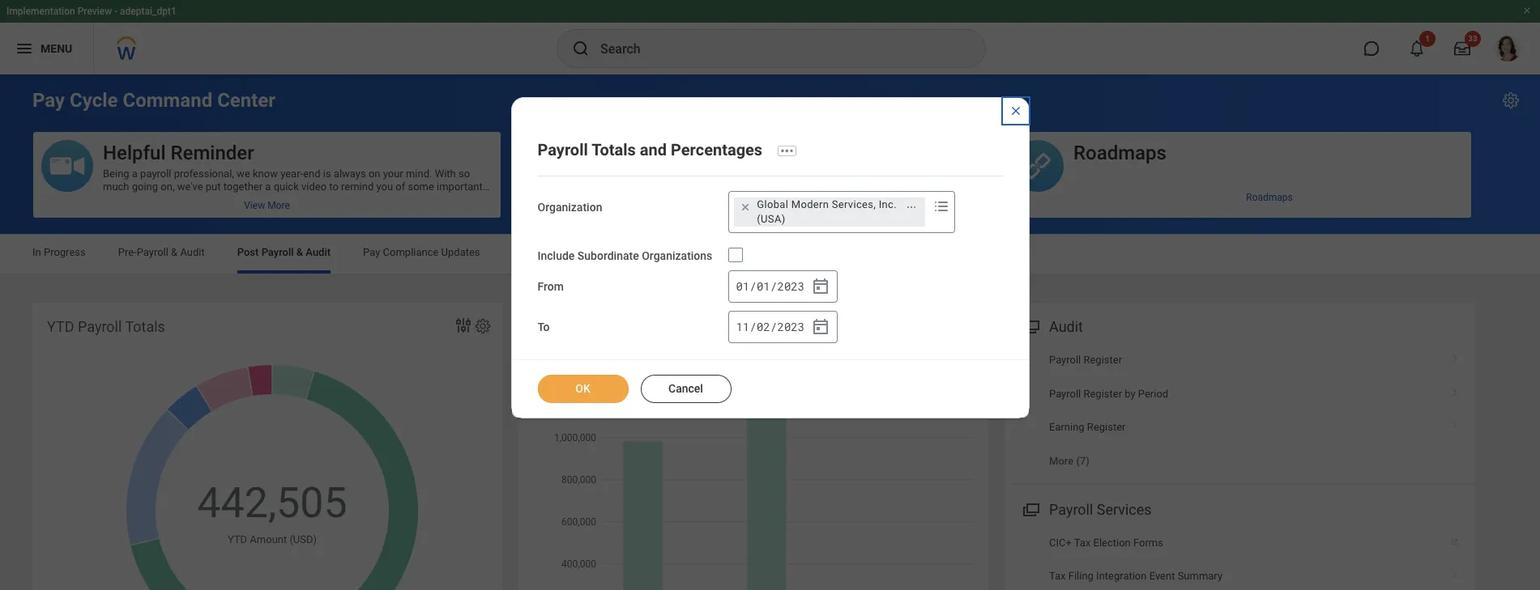 Task type: vqa. For each thing, say whether or not it's contained in the screenshot.
adrian
no



Task type: describe. For each thing, give the bounding box(es) containing it.
include subordinate organizations
[[538, 249, 713, 262]]

modern
[[791, 198, 829, 210]]

implementation
[[6, 6, 75, 17]]

0 horizontal spatial to
[[149, 194, 158, 206]]

tab list inside "442,505" main content
[[16, 235, 1524, 274]]

roadmaps inside roadmaps link
[[1246, 192, 1293, 203]]

register for earning register
[[1087, 421, 1126, 433]]

forms
[[1134, 537, 1164, 549]]

0 horizontal spatial a
[[132, 168, 138, 180]]

percentages inside dialog
[[671, 140, 763, 159]]

you
[[376, 181, 393, 193]]

pre-
[[118, 246, 137, 258]]

preview
[[78, 6, 112, 17]]

being
[[103, 168, 129, 180]]

inbox large image
[[1454, 41, 1471, 57]]

(usd)
[[290, 534, 317, 546]]

reminder
[[171, 142, 254, 164]]

updates
[[728, 168, 766, 180]]

always inside the latest payroll compliance updates can always be found by clicking the link below!
[[788, 168, 820, 180]]

pre-payroll & audit
[[118, 246, 205, 258]]

1 vertical spatial tax
[[1049, 571, 1066, 583]]

pay compliance updates
[[363, 246, 480, 258]]

-
[[114, 6, 118, 17]]

ok
[[576, 383, 590, 396]]

organization
[[538, 201, 602, 214]]

in
[[32, 246, 41, 258]]

we've
[[177, 181, 203, 193]]

command
[[123, 89, 212, 112]]

2023 for 11 / 02 / 2023
[[778, 319, 805, 335]]

calendar image
[[811, 318, 831, 337]]

video
[[301, 181, 327, 193]]

clicking
[[880, 168, 916, 180]]

of
[[396, 181, 405, 193]]

percentages inside "442,505" main content
[[652, 318, 733, 335]]

menu group image for payroll services
[[1019, 498, 1041, 520]]

summary
[[1178, 571, 1223, 583]]

setup
[[593, 246, 620, 258]]

2 horizontal spatial audit
[[1049, 318, 1083, 335]]

is
[[323, 168, 331, 180]]

payroll totals and percentages element
[[519, 303, 989, 591]]

close environment banner image
[[1523, 6, 1532, 15]]

payroll totals and percentages dialog
[[511, 97, 1029, 419]]

audit for post payroll & audit
[[306, 246, 331, 258]]

being a payroll professional, we know year-end is always on your mind. with so much going on, we've put together a quick video to remind you of some important concepts to help keep your stress down!
[[103, 168, 483, 206]]

subordinate
[[578, 249, 639, 262]]

calendar image
[[811, 277, 831, 297]]

election
[[1094, 537, 1131, 549]]

tax filing integration event summary
[[1049, 571, 1223, 583]]

0 vertical spatial payroll compliance updates
[[588, 142, 833, 164]]

compliance
[[671, 168, 725, 180]]

0 horizontal spatial ytd
[[47, 318, 74, 335]]

payroll down from on the left of page
[[533, 318, 577, 335]]

global modern services, inc. (usa)
[[757, 198, 897, 225]]

compliance inside payroll compliance updates link
[[723, 200, 775, 211]]

chevron right image for payroll register by period
[[1445, 382, 1466, 398]]

audit for pre-payroll & audit
[[180, 246, 205, 258]]

together
[[223, 181, 263, 193]]

on
[[369, 168, 380, 180]]

on,
[[161, 181, 175, 193]]

payroll register link
[[1005, 344, 1476, 377]]

payroll up latest
[[588, 142, 648, 164]]

cancel button
[[641, 376, 731, 404]]

list for audit
[[1005, 344, 1476, 479]]

register for payroll register by period
[[1084, 388, 1122, 400]]

global modern services, inc. (usa) element
[[757, 197, 897, 227]]

the latest payroll compliance updates can always be found by clicking the link below!
[[588, 168, 953, 193]]

we
[[237, 168, 250, 180]]

3 & from the left
[[584, 246, 590, 258]]

profile logan mcneil element
[[1485, 31, 1531, 66]]

payroll right post
[[261, 246, 294, 258]]

roadmaps button
[[1004, 132, 1471, 193]]

down!
[[262, 194, 291, 206]]

progress
[[44, 246, 86, 258]]

can
[[769, 168, 786, 180]]

payroll for payroll
[[637, 168, 668, 180]]

payroll down compliance on the top left
[[692, 200, 721, 211]]

payroll down pre-
[[78, 318, 122, 335]]

payroll totals and percentages inside dialog
[[538, 140, 763, 159]]

concepts
[[103, 194, 146, 206]]

1 vertical spatial your
[[208, 194, 228, 206]]

payroll totals and percentages inside "442,505" main content
[[533, 318, 733, 335]]

pay for pay cycle command center
[[32, 89, 65, 112]]

& for pre-payroll & audit
[[171, 246, 178, 258]]

and inside "442,505" main content
[[624, 318, 648, 335]]

earning register
[[1049, 421, 1126, 433]]

keep
[[183, 194, 205, 206]]

menu group image for audit
[[1019, 315, 1041, 337]]

latest
[[609, 168, 635, 180]]

totals inside ytd payroll totals element
[[125, 318, 165, 335]]

01 / 01 / 2023
[[736, 279, 805, 294]]

roadmaps link
[[1004, 185, 1471, 210]]

cic+
[[1049, 537, 1072, 549]]

totals inside payroll totals and percentages dialog
[[592, 140, 636, 159]]

payroll down help
[[137, 246, 168, 258]]

helpful
[[103, 142, 166, 164]]

the
[[588, 168, 606, 180]]

some
[[408, 181, 434, 193]]

organizations
[[642, 249, 713, 262]]

chevron right image for tax filing integration event summary
[[1445, 565, 1466, 581]]

know
[[253, 168, 278, 180]]

from
[[538, 281, 564, 294]]

2 vertical spatial compliance
[[383, 246, 439, 258]]

0 vertical spatial compliance
[[653, 142, 756, 164]]

cic+ tax election forms
[[1049, 537, 1164, 549]]

in progress
[[32, 246, 86, 258]]

payroll register
[[1049, 354, 1122, 366]]

found
[[837, 168, 864, 180]]

from group
[[729, 271, 838, 303]]

end
[[303, 168, 321, 180]]

totals inside the payroll totals and percentages element
[[581, 318, 621, 335]]

1 horizontal spatial to
[[329, 181, 339, 193]]

2 01 from the left
[[757, 279, 770, 294]]

ext link image
[[1450, 531, 1466, 548]]

payroll inside dialog
[[538, 140, 588, 159]]



Task type: locate. For each thing, give the bounding box(es) containing it.
2023 inside to group
[[778, 319, 805, 335]]

payroll compliance updates up (usa)
[[692, 200, 813, 211]]

1 chevron right image from the top
[[1445, 382, 1466, 398]]

1 chevron right image from the top
[[1445, 349, 1466, 365]]

register
[[1084, 354, 1122, 366], [1084, 388, 1122, 400], [1087, 421, 1126, 433]]

payroll up payroll register by period
[[1049, 354, 1081, 366]]

pay down you
[[363, 246, 380, 258]]

include
[[538, 249, 575, 262]]

01 up 11 at bottom left
[[736, 279, 750, 294]]

2023 inside from group
[[778, 279, 805, 294]]

inc.
[[879, 198, 897, 210]]

global modern services, inc. (usa), press delete to clear value. option
[[734, 197, 926, 227]]

to down is
[[329, 181, 339, 193]]

1 & from the left
[[171, 246, 178, 258]]

442,505 main content
[[0, 75, 1540, 591]]

1 horizontal spatial &
[[296, 246, 303, 258]]

payroll register by period link
[[1005, 377, 1476, 411]]

services,
[[832, 198, 876, 210]]

chevron right image for earning register
[[1445, 416, 1466, 432]]

1 horizontal spatial payroll
[[637, 168, 668, 180]]

0 vertical spatial percentages
[[671, 140, 763, 159]]

/
[[750, 279, 757, 294], [770, 279, 777, 294], [750, 319, 757, 335], [770, 319, 777, 335]]

by inside the latest payroll compliance updates can always be found by clicking the link below!
[[867, 168, 878, 180]]

to
[[329, 181, 339, 193], [149, 194, 158, 206]]

1 menu group image from the top
[[1019, 315, 1041, 337]]

pay cycle command center
[[32, 89, 276, 112]]

totals right to
[[581, 318, 621, 335]]

& right post
[[296, 246, 303, 258]]

to group
[[729, 312, 838, 344]]

0 vertical spatial menu group image
[[1019, 315, 1041, 337]]

below!
[[588, 181, 619, 193]]

cycle
[[70, 89, 118, 112]]

register inside payroll register link
[[1084, 354, 1122, 366]]

1 vertical spatial menu group image
[[1019, 498, 1041, 520]]

& right pre-
[[171, 246, 178, 258]]

audit down video
[[306, 246, 331, 258]]

0 vertical spatial and
[[640, 140, 667, 159]]

payroll inside the being a payroll professional, we know year-end is always on your mind. with so much going on, we've put together a quick video to remind you of some important concepts to help keep your stress down!
[[140, 168, 171, 180]]

updates
[[761, 142, 833, 164], [777, 200, 813, 211], [441, 246, 480, 258]]

list containing cic+ tax election forms
[[1005, 526, 1476, 591]]

be
[[823, 168, 835, 180]]

0 vertical spatial updates
[[761, 142, 833, 164]]

post
[[237, 246, 259, 258]]

2 vertical spatial updates
[[441, 246, 480, 258]]

2 payroll from the left
[[637, 168, 668, 180]]

ytd inside 442,505 ytd amount (usd)
[[228, 534, 247, 546]]

the
[[919, 168, 934, 180]]

0 vertical spatial register
[[1084, 354, 1122, 366]]

register down payroll register by period
[[1087, 421, 1126, 433]]

0 horizontal spatial your
[[208, 194, 228, 206]]

by left period
[[1125, 388, 1136, 400]]

a up going at top left
[[132, 168, 138, 180]]

1 payroll from the left
[[140, 168, 171, 180]]

register inside earning register link
[[1087, 421, 1126, 433]]

ytd down in progress on the top of page
[[47, 318, 74, 335]]

compliance down some
[[383, 246, 439, 258]]

event
[[1150, 571, 1175, 583]]

a down know
[[265, 181, 271, 193]]

442,505 button
[[197, 476, 350, 532]]

going
[[132, 181, 158, 193]]

0 vertical spatial tax
[[1074, 537, 1091, 549]]

and inside dialog
[[640, 140, 667, 159]]

amount
[[250, 534, 287, 546]]

0 horizontal spatial tax
[[1049, 571, 1066, 583]]

ytd
[[47, 318, 74, 335], [228, 534, 247, 546]]

totals up latest
[[592, 140, 636, 159]]

search image
[[571, 39, 591, 58]]

always inside the being a payroll professional, we know year-end is always on your mind. with so much going on, we've put together a quick video to remind you of some important concepts to help keep your stress down!
[[334, 168, 366, 180]]

and
[[640, 140, 667, 159], [624, 318, 648, 335]]

& left setup
[[584, 246, 590, 258]]

your
[[383, 168, 403, 180], [208, 194, 228, 206]]

updates inside tab list
[[441, 246, 480, 258]]

1 vertical spatial and
[[624, 318, 648, 335]]

register for payroll register
[[1084, 354, 1122, 366]]

2 horizontal spatial &
[[584, 246, 590, 258]]

1 vertical spatial pay
[[363, 246, 380, 258]]

01 up 02
[[757, 279, 770, 294]]

1 always from the left
[[334, 168, 366, 180]]

0 horizontal spatial always
[[334, 168, 366, 180]]

implementation preview -   adeptai_dpt1 banner
[[0, 0, 1540, 75]]

totals
[[592, 140, 636, 159], [125, 318, 165, 335], [581, 318, 621, 335]]

tax
[[1074, 537, 1091, 549], [1049, 571, 1066, 583]]

important
[[437, 181, 483, 193]]

percentages left 11 at bottom left
[[652, 318, 733, 335]]

2 chevron right image from the top
[[1445, 416, 1466, 432]]

2 & from the left
[[296, 246, 303, 258]]

totals down pre-payroll & audit
[[125, 318, 165, 335]]

0 vertical spatial pay
[[32, 89, 65, 112]]

0 vertical spatial chevron right image
[[1445, 382, 1466, 398]]

tab list containing in progress
[[16, 235, 1524, 274]]

chevron right image
[[1445, 382, 1466, 398], [1445, 416, 1466, 432]]

menu group image
[[1019, 315, 1041, 337], [1019, 498, 1041, 520]]

mind.
[[406, 168, 432, 180]]

filing
[[1069, 571, 1094, 583]]

cic+ tax election forms link
[[1005, 526, 1476, 560]]

1 vertical spatial chevron right image
[[1445, 565, 1466, 581]]

register up payroll register by period
[[1084, 354, 1122, 366]]

your up of
[[383, 168, 403, 180]]

payroll totals and percentages
[[538, 140, 763, 159], [533, 318, 733, 335]]

administration & setup
[[513, 246, 620, 258]]

1 2023 from the top
[[778, 279, 805, 294]]

(usa)
[[757, 213, 786, 225]]

by
[[867, 168, 878, 180], [1125, 388, 1136, 400]]

compliance up compliance on the top left
[[653, 142, 756, 164]]

0 horizontal spatial payroll
[[140, 168, 171, 180]]

1 vertical spatial roadmaps
[[1246, 192, 1293, 203]]

register up earning register
[[1084, 388, 1122, 400]]

remind
[[341, 181, 374, 193]]

post payroll & audit
[[237, 246, 331, 258]]

2 2023 from the top
[[778, 319, 805, 335]]

chevron right image inside earning register link
[[1445, 416, 1466, 432]]

period
[[1138, 388, 1169, 400]]

implementation preview -   adeptai_dpt1
[[6, 6, 177, 17]]

by inside payroll register by period link
[[1125, 388, 1136, 400]]

1 horizontal spatial pay
[[363, 246, 380, 258]]

0 vertical spatial by
[[867, 168, 878, 180]]

so
[[459, 168, 470, 180]]

11
[[736, 319, 750, 335]]

tax right cic+
[[1074, 537, 1091, 549]]

updates up the "can"
[[761, 142, 833, 164]]

1 horizontal spatial always
[[788, 168, 820, 180]]

payroll up earning
[[1049, 388, 1081, 400]]

1 horizontal spatial tax
[[1074, 537, 1091, 549]]

payroll totals and percentages down include subordinate organizations
[[533, 318, 733, 335]]

pay left the cycle
[[32, 89, 65, 112]]

1 vertical spatial percentages
[[652, 318, 733, 335]]

442,505 ytd amount (usd)
[[197, 479, 347, 546]]

notifications large image
[[1409, 41, 1425, 57]]

adeptai_dpt1
[[120, 6, 177, 17]]

compliance up (usa)
[[723, 200, 775, 211]]

list
[[1005, 344, 1476, 479], [1005, 526, 1476, 591]]

payroll
[[538, 140, 588, 159], [588, 142, 648, 164], [692, 200, 721, 211], [137, 246, 168, 258], [261, 246, 294, 258], [78, 318, 122, 335], [533, 318, 577, 335], [1049, 354, 1081, 366], [1049, 388, 1081, 400], [1049, 501, 1093, 518]]

payroll services
[[1049, 501, 1152, 518]]

payroll compliance updates up compliance on the top left
[[588, 142, 833, 164]]

list for payroll services
[[1005, 526, 1476, 591]]

configure this page image
[[1501, 91, 1521, 110]]

0 horizontal spatial by
[[867, 168, 878, 180]]

related actions image
[[906, 201, 918, 213]]

stress
[[231, 194, 260, 206]]

1 vertical spatial to
[[149, 194, 158, 206]]

payroll compliance updates inside payroll compliance updates link
[[692, 200, 813, 211]]

with
[[435, 168, 456, 180]]

2023 for 01 / 01 / 2023
[[778, 279, 805, 294]]

audit up payroll register
[[1049, 318, 1083, 335]]

payroll compliance updates link
[[519, 194, 986, 218]]

always left be
[[788, 168, 820, 180]]

chevron right image inside payroll register by period link
[[1445, 382, 1466, 398]]

ytd payroll totals element
[[32, 303, 502, 591]]

1 vertical spatial compliance
[[723, 200, 775, 211]]

services
[[1097, 501, 1152, 518]]

helpful reminder
[[103, 142, 254, 164]]

02
[[757, 319, 770, 335]]

to
[[538, 321, 550, 334]]

1 vertical spatial chevron right image
[[1445, 416, 1466, 432]]

earning register link
[[1005, 411, 1476, 444]]

center
[[217, 89, 276, 112]]

0 horizontal spatial &
[[171, 246, 178, 258]]

register inside payroll register by period link
[[1084, 388, 1122, 400]]

& for post payroll & audit
[[296, 246, 303, 258]]

0 vertical spatial your
[[383, 168, 403, 180]]

0 horizontal spatial 01
[[736, 279, 750, 294]]

1 vertical spatial ytd
[[228, 534, 247, 546]]

list containing payroll register
[[1005, 344, 1476, 479]]

updates up (usa)
[[777, 200, 813, 211]]

442,505
[[197, 479, 347, 528]]

0 vertical spatial ytd
[[47, 318, 74, 335]]

payroll up the organization
[[538, 140, 588, 159]]

0 vertical spatial payroll totals and percentages
[[538, 140, 763, 159]]

2 vertical spatial register
[[1087, 421, 1126, 433]]

much
[[103, 181, 129, 193]]

1 vertical spatial 2023
[[778, 319, 805, 335]]

ok button
[[538, 376, 628, 404]]

your down put
[[208, 194, 228, 206]]

2023 left calendar image
[[778, 279, 805, 294]]

1 horizontal spatial roadmaps
[[1246, 192, 1293, 203]]

1 01 from the left
[[736, 279, 750, 294]]

1 horizontal spatial 01
[[757, 279, 770, 294]]

prompts image
[[932, 197, 952, 216]]

1 vertical spatial payroll compliance updates
[[692, 200, 813, 211]]

0 horizontal spatial roadmaps
[[1074, 142, 1167, 164]]

payroll inside the latest payroll compliance updates can always be found by clicking the link below!
[[637, 168, 668, 180]]

chevron right image
[[1445, 349, 1466, 365], [1445, 565, 1466, 581]]

ytd payroll totals
[[47, 318, 165, 335]]

0 vertical spatial list
[[1005, 344, 1476, 479]]

help
[[161, 194, 181, 206]]

professional,
[[174, 168, 234, 180]]

2 always from the left
[[788, 168, 820, 180]]

01
[[736, 279, 750, 294], [757, 279, 770, 294]]

payroll for helpful
[[140, 168, 171, 180]]

2023 right 02
[[778, 319, 805, 335]]

payroll
[[140, 168, 171, 180], [637, 168, 668, 180]]

2 chevron right image from the top
[[1445, 565, 1466, 581]]

1 vertical spatial payroll totals and percentages
[[533, 318, 733, 335]]

chevron right image inside payroll register link
[[1445, 349, 1466, 365]]

chevron right image for payroll register
[[1445, 349, 1466, 365]]

payroll register by period
[[1049, 388, 1169, 400]]

2 menu group image from the top
[[1019, 498, 1041, 520]]

audit down keep on the left of the page
[[180, 246, 205, 258]]

pay for pay compliance updates
[[363, 246, 380, 258]]

payroll down payroll totals and percentages link
[[637, 168, 668, 180]]

1 list from the top
[[1005, 344, 1476, 479]]

tax filing integration event summary link
[[1005, 560, 1476, 591]]

roadmaps inside 'roadmaps' "button"
[[1074, 142, 1167, 164]]

payroll up going at top left
[[140, 168, 171, 180]]

1 horizontal spatial by
[[1125, 388, 1136, 400]]

0 horizontal spatial pay
[[32, 89, 65, 112]]

0 vertical spatial chevron right image
[[1445, 349, 1466, 365]]

percentages up compliance on the top left
[[671, 140, 763, 159]]

1 horizontal spatial a
[[265, 181, 271, 193]]

0 vertical spatial roadmaps
[[1074, 142, 1167, 164]]

payroll up cic+
[[1049, 501, 1093, 518]]

0 horizontal spatial audit
[[180, 246, 205, 258]]

x small image
[[738, 199, 754, 215]]

year-
[[280, 168, 303, 180]]

close payroll totals and percentages image
[[1009, 105, 1022, 117]]

earning
[[1049, 421, 1085, 433]]

link
[[936, 168, 953, 180]]

always up remind
[[334, 168, 366, 180]]

updates down the important
[[441, 246, 480, 258]]

to down going at top left
[[149, 194, 158, 206]]

put
[[206, 181, 221, 193]]

tax left filing at the bottom
[[1049, 571, 1066, 583]]

1 horizontal spatial audit
[[306, 246, 331, 258]]

1 horizontal spatial ytd
[[228, 534, 247, 546]]

percentages
[[671, 140, 763, 159], [652, 318, 733, 335]]

1 vertical spatial by
[[1125, 388, 1136, 400]]

0 vertical spatial to
[[329, 181, 339, 193]]

payroll totals and percentages link
[[538, 140, 763, 159]]

administration
[[513, 246, 581, 258]]

1 vertical spatial register
[[1084, 388, 1122, 400]]

pay inside tab list
[[363, 246, 380, 258]]

0 vertical spatial 2023
[[778, 279, 805, 294]]

1 vertical spatial list
[[1005, 526, 1476, 591]]

1 horizontal spatial your
[[383, 168, 403, 180]]

integration
[[1096, 571, 1147, 583]]

ytd left "amount" at the bottom left of page
[[228, 534, 247, 546]]

11 / 02 / 2023
[[736, 319, 805, 335]]

1 vertical spatial updates
[[777, 200, 813, 211]]

compliance
[[653, 142, 756, 164], [723, 200, 775, 211], [383, 246, 439, 258]]

by right found
[[867, 168, 878, 180]]

payroll totals and percentages up latest
[[538, 140, 763, 159]]

tab list
[[16, 235, 1524, 274]]

2 list from the top
[[1005, 526, 1476, 591]]

chevron right image inside tax filing integration event summary link
[[1445, 565, 1466, 581]]



